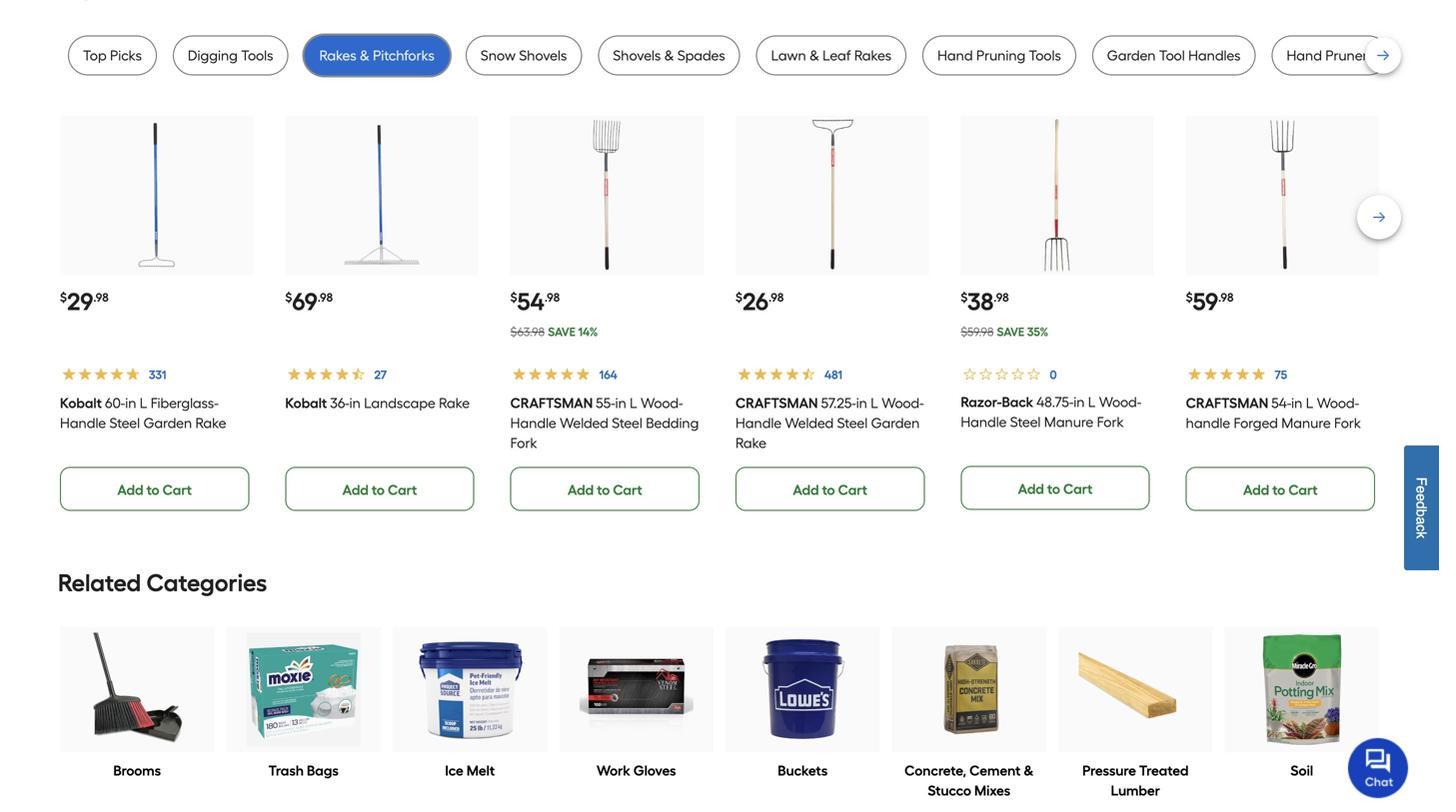 Task type: locate. For each thing, give the bounding box(es) containing it.
cement
[[970, 762, 1021, 779]]

hand left pruners
[[1287, 47, 1322, 64]]

0 horizontal spatial save
[[548, 325, 576, 339]]

to inside 59 list item
[[1272, 482, 1285, 499]]

steel down 55- on the left of the page
[[612, 415, 642, 432]]

wood- right 57.25-
[[882, 395, 924, 412]]

handle inside 57.25-in l wood- handle welded steel garden rake
[[735, 415, 782, 432]]

e up d
[[1414, 486, 1430, 494]]

3 $ from the left
[[510, 290, 517, 305]]

pressure treated lumber list item
[[1058, 627, 1213, 801]]

4 .98 from the left
[[768, 290, 784, 305]]

fork inside 48.75-in l wood- handle steel manure fork
[[1097, 414, 1124, 431]]

to inside 29 list item
[[147, 482, 159, 499]]

.98 for 26
[[768, 290, 784, 305]]

shovels & spades
[[613, 47, 725, 64]]

54
[[517, 287, 545, 316]]

1 welded from the left
[[560, 415, 608, 432]]

2 e from the top
[[1414, 494, 1430, 501]]

l right 55- on the left of the page
[[630, 395, 637, 412]]

hand pruners
[[1287, 47, 1374, 64]]

fork inside 55-in l wood- handle welded steel bedding fork
[[510, 435, 537, 452]]

manure inside 54-in l wood- handle forged manure fork
[[1281, 415, 1331, 432]]

4 $ from the left
[[735, 290, 742, 305]]

handle down the 60-
[[60, 415, 106, 432]]

0 horizontal spatial manure
[[1044, 414, 1094, 431]]

1 horizontal spatial kobalt
[[285, 395, 327, 412]]

in inside 60-in l fiberglass- handle steel garden rake
[[125, 395, 136, 412]]

2 save from the left
[[997, 325, 1025, 339]]

welded inside 57.25-in l wood- handle welded steel garden rake
[[785, 415, 834, 432]]

wood- inside 57.25-in l wood- handle welded steel garden rake
[[882, 395, 924, 412]]

& left pitchforks at the top
[[360, 47, 370, 64]]

0 horizontal spatial fork
[[510, 435, 537, 452]]

steel inside 57.25-in l wood- handle welded steel garden rake
[[837, 415, 868, 432]]

1 save from the left
[[548, 325, 576, 339]]

manure inside 48.75-in l wood- handle steel manure fork
[[1044, 414, 1094, 431]]

pressure
[[1082, 762, 1136, 779]]

l right 54-
[[1306, 395, 1313, 412]]

to
[[1047, 481, 1060, 498], [147, 482, 159, 499], [372, 482, 385, 499], [597, 482, 610, 499], [822, 482, 835, 499], [1272, 482, 1285, 499]]

trash bags link
[[268, 761, 339, 781]]

add to cart link down 60-in l fiberglass- handle steel garden rake
[[60, 467, 249, 511]]

manure down 54-
[[1281, 415, 1331, 432]]

to down forged
[[1272, 482, 1285, 499]]

rakes left pitchforks at the top
[[319, 47, 356, 64]]

1 .98 from the left
[[93, 290, 109, 305]]

1 vertical spatial rake
[[195, 415, 226, 432]]

add to cart down 55-in l wood- handle welded steel bedding fork
[[568, 482, 642, 499]]

to inside the 38 list item
[[1047, 481, 1060, 498]]

handle
[[961, 414, 1007, 431], [60, 415, 106, 432], [510, 415, 556, 432], [735, 415, 782, 432]]

welded
[[560, 415, 608, 432], [785, 415, 834, 432]]

kobalt for kobalt 36-in landscape rake
[[285, 395, 327, 412]]

garden tool handles
[[1107, 47, 1241, 64]]

2 hand from the left
[[1287, 47, 1322, 64]]

add to cart down 57.25-in l wood- handle welded steel garden rake
[[793, 482, 867, 499]]

.98 inside "$ 29 .98"
[[93, 290, 109, 305]]

craftsman inside 26 list item
[[735, 395, 818, 412]]

3 .98 from the left
[[545, 290, 560, 305]]

0 horizontal spatial shovels
[[519, 47, 567, 64]]

handle
[[1186, 415, 1230, 432]]

cart inside 59 list item
[[1288, 482, 1318, 499]]

hand left pruning
[[937, 47, 973, 64]]

rake inside 60-in l fiberglass- handle steel garden rake
[[195, 415, 226, 432]]

handle down the razor-
[[961, 414, 1007, 431]]

back
[[1002, 394, 1033, 411]]

cart inside 69 'list item'
[[388, 482, 417, 499]]

2 craftsman from the left
[[735, 395, 818, 412]]

$ inside the "$ 54 .98"
[[510, 290, 517, 305]]

$ inside "$ 29 .98"
[[60, 290, 67, 305]]

melt
[[467, 762, 495, 779]]

1 horizontal spatial shovels
[[613, 47, 661, 64]]

handle inside 55-in l wood- handle welded steel bedding fork
[[510, 415, 556, 432]]

snow
[[481, 47, 516, 64]]

1 hand from the left
[[937, 47, 973, 64]]

garden
[[1107, 47, 1156, 64], [143, 415, 192, 432], [871, 415, 920, 432]]

a
[[1414, 517, 1430, 525]]

$63.98 save 14%
[[510, 325, 598, 339]]

& inside the concrete, cement & stucco mixes
[[1024, 762, 1034, 779]]

0 horizontal spatial rakes
[[319, 47, 356, 64]]

cart down 60-in l fiberglass- handle steel garden rake
[[163, 482, 192, 499]]

$ inside $ 38 .98
[[961, 290, 968, 305]]

shovels left "spades"
[[613, 47, 661, 64]]

bedding
[[646, 415, 699, 432]]

add down 57.25-in l wood- handle welded steel garden rake
[[793, 482, 819, 499]]

to down kobalt 36-in landscape rake
[[372, 482, 385, 499]]

rakes right leaf on the top
[[854, 47, 892, 64]]

add inside 69 'list item'
[[342, 482, 369, 499]]

2 horizontal spatial rake
[[735, 435, 766, 452]]

2 kobalt from the left
[[285, 395, 327, 412]]

to inside 54 list item
[[597, 482, 610, 499]]

1 horizontal spatial garden
[[871, 415, 920, 432]]

fork inside 54-in l wood- handle forged manure fork
[[1334, 415, 1361, 432]]

add to cart down 60-in l fiberglass- handle steel garden rake
[[117, 482, 192, 499]]

.98 inside the "$ 54 .98"
[[545, 290, 560, 305]]

to inside 26 list item
[[822, 482, 835, 499]]

1 e from the top
[[1414, 486, 1430, 494]]

&
[[360, 47, 370, 64], [664, 47, 674, 64], [810, 47, 819, 64], [1024, 762, 1034, 779]]

welded down 55- on the left of the page
[[560, 415, 608, 432]]

69
[[292, 287, 318, 316]]

& for lawn
[[810, 47, 819, 64]]

2 $ from the left
[[285, 290, 292, 305]]

craftsman left 57.25-
[[735, 395, 818, 412]]

$ inside $ 59 .98
[[1186, 290, 1193, 305]]

add to cart link inside 69 'list item'
[[285, 467, 474, 511]]

stucco
[[928, 782, 971, 799]]

$ 59 .98
[[1186, 287, 1234, 316]]

add
[[1018, 481, 1044, 498], [117, 482, 143, 499], [342, 482, 369, 499], [568, 482, 594, 499], [793, 482, 819, 499], [1243, 482, 1269, 499]]

1 kobalt from the left
[[60, 395, 102, 412]]

shovels right snow
[[519, 47, 567, 64]]

save left 14%
[[548, 325, 576, 339]]

handle inside 48.75-in l wood- handle steel manure fork
[[961, 414, 1007, 431]]

hand for hand pruners
[[1287, 47, 1322, 64]]

add to cart link inside 59 list item
[[1186, 467, 1375, 511]]

in inside 55-in l wood- handle welded steel bedding fork
[[615, 395, 626, 412]]

2 welded from the left
[[785, 415, 834, 432]]

wood- for 48.75-in l wood- handle steel manure fork
[[1099, 394, 1141, 411]]

26 list item
[[735, 115, 929, 511]]

5 $ from the left
[[961, 290, 968, 305]]

cart inside 54 list item
[[613, 482, 642, 499]]

cart inside 26 list item
[[838, 482, 867, 499]]

2 horizontal spatial craftsman
[[1186, 395, 1268, 412]]

$ for 26
[[735, 290, 742, 305]]

.98 inside $ 26 .98
[[768, 290, 784, 305]]

related
[[58, 569, 141, 598]]

1 horizontal spatial tools
[[1029, 47, 1061, 64]]

k
[[1414, 532, 1430, 539]]

$ for 69
[[285, 290, 292, 305]]

2 vertical spatial rake
[[735, 435, 766, 452]]

handle down '$63.98'
[[510, 415, 556, 432]]

add down 48.75-in l wood- handle steel manure fork
[[1018, 481, 1044, 498]]

60-
[[105, 395, 125, 412]]

1 horizontal spatial hand
[[1287, 47, 1322, 64]]

trash
[[268, 762, 304, 779]]

$ for 29
[[60, 290, 67, 305]]

welded inside 55-in l wood- handle welded steel bedding fork
[[560, 415, 608, 432]]

craftsman left 55- on the left of the page
[[510, 395, 593, 412]]

save inside 54 list item
[[548, 325, 576, 339]]

soil image
[[1245, 633, 1359, 747]]

craftsman 57.25-in l wood-handle welded steel garden rake image
[[755, 118, 909, 273]]

l inside 54-in l wood- handle forged manure fork
[[1306, 395, 1313, 412]]

add to cart link inside 54 list item
[[510, 467, 700, 511]]

add to cart inside 59 list item
[[1243, 482, 1318, 499]]

$ inside $ 69 .98
[[285, 290, 292, 305]]

to down 57.25-in l wood- handle welded steel garden rake
[[822, 482, 835, 499]]

fork
[[1097, 414, 1124, 431], [1334, 415, 1361, 432], [510, 435, 537, 452]]

tools right digging
[[241, 47, 273, 64]]

add inside 26 list item
[[793, 482, 819, 499]]

1 horizontal spatial rakes
[[854, 47, 892, 64]]

c
[[1414, 525, 1430, 532]]

$63.98
[[510, 325, 545, 339]]

6 .98 from the left
[[1218, 290, 1234, 305]]

add to cart link down kobalt 36-in landscape rake
[[285, 467, 474, 511]]

57.25-
[[821, 395, 856, 412]]

spades
[[677, 47, 725, 64]]

add inside 29 list item
[[117, 482, 143, 499]]

add for 26
[[793, 482, 819, 499]]

l inside 60-in l fiberglass- handle steel garden rake
[[140, 395, 147, 412]]

54 list item
[[510, 115, 704, 511]]

wood- inside 54-in l wood- handle forged manure fork
[[1317, 395, 1359, 412]]

0 horizontal spatial rake
[[195, 415, 226, 432]]

concrete,
[[905, 762, 966, 779]]

.98 inside $ 69 .98
[[318, 290, 333, 305]]

craftsman inside 54 list item
[[510, 395, 593, 412]]

add to cart link down 55-in l wood- handle welded steel bedding fork
[[510, 467, 700, 511]]

& left leaf on the top
[[810, 47, 819, 64]]

save left the 35%
[[997, 325, 1025, 339]]

59
[[1193, 287, 1218, 316]]

add down 55-in l wood- handle welded steel bedding fork
[[568, 482, 594, 499]]

e up b
[[1414, 494, 1430, 501]]

save for 38
[[997, 325, 1025, 339]]

welded for 57.25-
[[785, 415, 834, 432]]

to down 48.75-in l wood- handle steel manure fork
[[1047, 481, 1060, 498]]

wood-
[[1099, 394, 1141, 411], [641, 395, 683, 412], [882, 395, 924, 412], [1317, 395, 1359, 412]]

wood- inside 48.75-in l wood- handle steel manure fork
[[1099, 394, 1141, 411]]

add to cart link down forged
[[1186, 467, 1375, 511]]

handle right bedding at the bottom left of page
[[735, 415, 782, 432]]

1 horizontal spatial manure
[[1281, 415, 1331, 432]]

wood- for 57.25-in l wood- handle welded steel garden rake
[[882, 395, 924, 412]]

add to cart link inside 29 list item
[[60, 467, 249, 511]]

f e e d b a c k
[[1414, 477, 1430, 539]]

kobalt left 36-
[[285, 395, 327, 412]]

cart down 54-in l wood- handle forged manure fork
[[1288, 482, 1318, 499]]

1 horizontal spatial fork
[[1097, 414, 1124, 431]]

handle for 48.75-in l wood- handle steel manure fork
[[961, 414, 1007, 431]]

add to cart inside the 38 list item
[[1018, 481, 1093, 498]]

steel down the 60-
[[109, 415, 140, 432]]

1 craftsman from the left
[[510, 395, 593, 412]]

forged
[[1234, 415, 1278, 432]]

& for shovels
[[664, 47, 674, 64]]

l inside 55-in l wood- handle welded steel bedding fork
[[630, 395, 637, 412]]

2 shovels from the left
[[613, 47, 661, 64]]

in for 55-in l wood- handle welded steel bedding fork
[[615, 395, 626, 412]]

work gloves image
[[579, 633, 693, 747]]

add to cart inside 69 'list item'
[[342, 482, 417, 499]]

buckets link
[[778, 761, 828, 781]]

0 horizontal spatial kobalt
[[60, 395, 102, 412]]

craftsman up handle
[[1186, 395, 1268, 412]]

add down 36-
[[342, 482, 369, 499]]

steel
[[1010, 414, 1041, 431], [109, 415, 140, 432], [612, 415, 642, 432], [837, 415, 868, 432]]

add to cart inside 54 list item
[[568, 482, 642, 499]]

add to cart down kobalt 36-in landscape rake
[[342, 482, 417, 499]]

add to cart inside 26 list item
[[793, 482, 867, 499]]

fork for 48.75-in l wood- handle steel manure fork
[[1097, 414, 1124, 431]]

.98 inside $ 59 .98
[[1218, 290, 1234, 305]]

manure down 48.75- in the right of the page
[[1044, 414, 1094, 431]]

add to cart
[[1018, 481, 1093, 498], [117, 482, 192, 499], [342, 482, 417, 499], [568, 482, 642, 499], [793, 482, 867, 499], [1243, 482, 1318, 499]]

save inside the 38 list item
[[997, 325, 1025, 339]]

landscape
[[364, 395, 435, 412]]

to inside 69 'list item'
[[372, 482, 385, 499]]

add to cart inside 29 list item
[[117, 482, 192, 499]]

wood- up bedding at the bottom left of page
[[641, 395, 683, 412]]

handle inside 60-in l fiberglass- handle steel garden rake
[[60, 415, 106, 432]]

craftsman for 59
[[1186, 395, 1268, 412]]

add to cart down forged
[[1243, 482, 1318, 499]]

soil
[[1291, 762, 1313, 779]]

wood- right 54-
[[1317, 395, 1359, 412]]

0 horizontal spatial craftsman
[[510, 395, 593, 412]]

add to cart link inside 26 list item
[[735, 467, 925, 511]]

5 .98 from the left
[[994, 290, 1009, 305]]

& left "spades"
[[664, 47, 674, 64]]

$ inside $ 26 .98
[[735, 290, 742, 305]]

& right cement
[[1024, 762, 1034, 779]]

0 horizontal spatial garden
[[143, 415, 192, 432]]

e
[[1414, 486, 1430, 494], [1414, 494, 1430, 501]]

kobalt
[[60, 395, 102, 412], [285, 395, 327, 412]]

fiberglass-
[[151, 395, 219, 412]]

.98 for 69
[[318, 290, 333, 305]]

craftsman inside 59 list item
[[1186, 395, 1268, 412]]

l right 48.75- in the right of the page
[[1088, 394, 1096, 411]]

1 horizontal spatial rake
[[439, 395, 470, 412]]

wood- inside 55-in l wood- handle welded steel bedding fork
[[641, 395, 683, 412]]

0 horizontal spatial tools
[[241, 47, 273, 64]]

b
[[1414, 509, 1430, 517]]

0 horizontal spatial hand
[[937, 47, 973, 64]]

2 horizontal spatial fork
[[1334, 415, 1361, 432]]

cart down 57.25-in l wood- handle welded steel garden rake
[[838, 482, 867, 499]]

hand for hand pruning tools
[[937, 47, 973, 64]]

steel inside 48.75-in l wood- handle steel manure fork
[[1010, 414, 1041, 431]]

add to cart for 69
[[342, 482, 417, 499]]

cart down 48.75-in l wood- handle steel manure fork
[[1063, 481, 1093, 498]]

3 craftsman from the left
[[1186, 395, 1268, 412]]

l right the 60-
[[140, 395, 147, 412]]

cart for 59
[[1288, 482, 1318, 499]]

1 $ from the left
[[60, 290, 67, 305]]

1 horizontal spatial welded
[[785, 415, 834, 432]]

add down forged
[[1243, 482, 1269, 499]]

kobalt inside 29 list item
[[60, 395, 102, 412]]

add to cart link down 48.75-in l wood- handle steel manure fork
[[961, 466, 1150, 510]]

buckets list item
[[726, 627, 880, 781]]

$59.98
[[961, 325, 994, 339]]

buckets image
[[746, 633, 860, 747]]

48.75-
[[1037, 394, 1074, 411]]

.98 inside $ 38 .98
[[994, 290, 1009, 305]]

add inside 59 list item
[[1243, 482, 1269, 499]]

steel down back
[[1010, 414, 1041, 431]]

6 $ from the left
[[1186, 290, 1193, 305]]

1 rakes from the left
[[319, 47, 356, 64]]

cart inside 29 list item
[[163, 482, 192, 499]]

tools
[[241, 47, 273, 64], [1029, 47, 1061, 64]]

l inside 57.25-in l wood- handle welded steel garden rake
[[871, 395, 878, 412]]

wood- right 48.75- in the right of the page
[[1099, 394, 1141, 411]]

add down 60-in l fiberglass- handle steel garden rake
[[117, 482, 143, 499]]

cart down 55-in l wood- handle welded steel bedding fork
[[613, 482, 642, 499]]

handle for 55-in l wood- handle welded steel bedding fork
[[510, 415, 556, 432]]

kobalt left the 60-
[[60, 395, 102, 412]]

0 horizontal spatial welded
[[560, 415, 608, 432]]

add to cart link down 57.25-in l wood- handle welded steel garden rake
[[735, 467, 925, 511]]

l right 57.25-
[[871, 395, 878, 412]]

55-
[[596, 395, 615, 412]]

to down 55-in l wood- handle welded steel bedding fork
[[597, 482, 610, 499]]

welded down 57.25-
[[785, 415, 834, 432]]

ice melt
[[445, 762, 495, 779]]

cart for 29
[[163, 482, 192, 499]]

brooms image
[[80, 633, 194, 747]]

categories
[[146, 569, 267, 598]]

cart down the landscape
[[388, 482, 417, 499]]

handle for 60-in l fiberglass- handle steel garden rake
[[60, 415, 106, 432]]

craftsman
[[510, 395, 593, 412], [735, 395, 818, 412], [1186, 395, 1268, 412]]

work gloves link
[[597, 761, 676, 781]]

in inside 54-in l wood- handle forged manure fork
[[1291, 395, 1302, 412]]

in inside 57.25-in l wood- handle welded steel garden rake
[[856, 395, 867, 412]]

add to cart link for 26
[[735, 467, 925, 511]]

add to cart link
[[961, 466, 1150, 510], [60, 467, 249, 511], [285, 467, 474, 511], [510, 467, 700, 511], [735, 467, 925, 511], [1186, 467, 1375, 511]]

1 horizontal spatial craftsman
[[735, 395, 818, 412]]

welded for 55-
[[560, 415, 608, 432]]

craftsman for 26
[[735, 395, 818, 412]]

trash bags image
[[247, 633, 361, 747]]

2 horizontal spatial garden
[[1107, 47, 1156, 64]]

add to cart link inside the 38 list item
[[961, 466, 1150, 510]]

wood- for 54-in l wood- handle forged manure fork
[[1317, 395, 1359, 412]]

in inside 48.75-in l wood- handle steel manure fork
[[1074, 394, 1085, 411]]

steel down 57.25-
[[837, 415, 868, 432]]

trash bags list item
[[226, 627, 381, 781]]

69 list item
[[285, 115, 478, 511]]

work
[[597, 762, 630, 779]]

work gloves list item
[[559, 627, 714, 781]]

concrete, cement & stucco mixes list item
[[892, 627, 1046, 801]]

in
[[1074, 394, 1085, 411], [125, 395, 136, 412], [349, 395, 361, 412], [615, 395, 626, 412], [856, 395, 867, 412], [1291, 395, 1302, 412]]

to down 60-in l fiberglass- handle steel garden rake
[[147, 482, 159, 499]]

fork for 54-in l wood- handle forged manure fork
[[1334, 415, 1361, 432]]

tools right pruning
[[1029, 47, 1061, 64]]

$
[[60, 290, 67, 305], [285, 290, 292, 305], [510, 290, 517, 305], [735, 290, 742, 305], [961, 290, 968, 305], [1186, 290, 1193, 305]]

l
[[1088, 394, 1096, 411], [140, 395, 147, 412], [630, 395, 637, 412], [871, 395, 878, 412], [1306, 395, 1313, 412]]

kobalt inside 69 'list item'
[[285, 395, 327, 412]]

1 horizontal spatial save
[[997, 325, 1025, 339]]

add to cart for 29
[[117, 482, 192, 499]]

kobalt 36-in landscape rake
[[285, 395, 470, 412]]

hand pruning tools
[[937, 47, 1061, 64]]

2 .98 from the left
[[318, 290, 333, 305]]

0 vertical spatial rake
[[439, 395, 470, 412]]

add to cart down 48.75-in l wood- handle steel manure fork
[[1018, 481, 1093, 498]]

rakes & pitchforks
[[319, 47, 435, 64]]



Task type: describe. For each thing, give the bounding box(es) containing it.
59 list item
[[1186, 115, 1379, 511]]

treated
[[1139, 762, 1189, 779]]

54-
[[1271, 395, 1291, 412]]

picks
[[110, 47, 142, 64]]

.98 for 54
[[545, 290, 560, 305]]

soil link
[[1291, 761, 1313, 781]]

57.25-in l wood- handle welded steel garden rake
[[735, 395, 924, 452]]

rake inside 69 'list item'
[[439, 395, 470, 412]]

14%
[[578, 325, 598, 339]]

add to cart link for 69
[[285, 467, 474, 511]]

razor-back 48.75-in l wood-handle steel manure fork image
[[980, 118, 1135, 273]]

digging tools
[[188, 47, 273, 64]]

pressure treated lumber link
[[1058, 761, 1213, 801]]

kobalt 36-in landscape rake image
[[304, 118, 459, 273]]

bags
[[307, 762, 339, 779]]

soil list item
[[1225, 627, 1379, 781]]

lumber
[[1111, 782, 1160, 799]]

48.75-in l wood- handle steel manure fork
[[961, 394, 1141, 431]]

brooms link
[[113, 761, 161, 781]]

1 shovels from the left
[[519, 47, 567, 64]]

add for 59
[[1243, 482, 1269, 499]]

38 list item
[[961, 115, 1154, 510]]

cart for 69
[[388, 482, 417, 499]]

in for 48.75-in l wood- handle steel manure fork
[[1074, 394, 1085, 411]]

handles
[[1188, 47, 1241, 64]]

in for 57.25-in l wood- handle welded steel garden rake
[[856, 395, 867, 412]]

$ for 59
[[1186, 290, 1193, 305]]

buckets
[[778, 762, 828, 779]]

brooms list item
[[60, 627, 214, 781]]

1 tools from the left
[[241, 47, 273, 64]]

l for 29
[[140, 395, 147, 412]]

razor-back
[[961, 394, 1033, 411]]

snow shovels
[[481, 47, 567, 64]]

l for 26
[[871, 395, 878, 412]]

pitchforks
[[373, 47, 435, 64]]

in inside 69 'list item'
[[349, 395, 361, 412]]

to for 69
[[372, 482, 385, 499]]

$ for 54
[[510, 290, 517, 305]]

craftsman 54-in l wood-handle forged manure fork image
[[1205, 118, 1360, 273]]

f
[[1414, 477, 1430, 486]]

ice
[[445, 762, 463, 779]]

save for 54
[[548, 325, 576, 339]]

in for 60-in l fiberglass- handle steel garden rake
[[125, 395, 136, 412]]

$ 69 .98
[[285, 287, 333, 316]]

pressure treated lumber
[[1082, 762, 1189, 799]]

garden inside 57.25-in l wood- handle welded steel garden rake
[[871, 415, 920, 432]]

2 tools from the left
[[1029, 47, 1061, 64]]

cart inside the 38 list item
[[1063, 481, 1093, 498]]

38
[[968, 287, 994, 316]]

pruning
[[976, 47, 1026, 64]]

60-in l fiberglass- handle steel garden rake
[[60, 395, 226, 432]]

concrete, cement & stucco mixes image
[[912, 633, 1026, 747]]

lawn
[[771, 47, 806, 64]]

.98 for 38
[[994, 290, 1009, 305]]

to for 29
[[147, 482, 159, 499]]

add to cart for 59
[[1243, 482, 1318, 499]]

mixes
[[974, 782, 1010, 799]]

steel inside 60-in l fiberglass- handle steel garden rake
[[109, 415, 140, 432]]

l for 59
[[1306, 395, 1313, 412]]

add to cart link for 29
[[60, 467, 249, 511]]

29 list item
[[60, 115, 253, 511]]

steel inside 55-in l wood- handle welded steel bedding fork
[[612, 415, 642, 432]]

concrete, cement & stucco mixes link
[[892, 761, 1046, 801]]

add for 69
[[342, 482, 369, 499]]

$ 38 .98
[[961, 287, 1009, 316]]

lawn & leaf rakes
[[771, 47, 892, 64]]

manure for 54-
[[1281, 415, 1331, 432]]

concrete, cement & stucco mixes
[[905, 762, 1034, 799]]

35%
[[1027, 325, 1049, 339]]

36-
[[330, 395, 349, 412]]

d
[[1414, 501, 1430, 509]]

top picks
[[83, 47, 142, 64]]

add inside 54 list item
[[568, 482, 594, 499]]

cart for 26
[[838, 482, 867, 499]]

$ 29 .98
[[60, 287, 109, 316]]

handle for 57.25-in l wood- handle welded steel garden rake
[[735, 415, 782, 432]]

55-in l wood- handle welded steel bedding fork
[[510, 395, 699, 452]]

ice melt link
[[445, 761, 495, 781]]

add to cart link for 59
[[1186, 467, 1375, 511]]

f e e d b a c k button
[[1404, 446, 1439, 570]]

leaf
[[823, 47, 851, 64]]

l inside 48.75-in l wood- handle steel manure fork
[[1088, 394, 1096, 411]]

54-in l wood- handle forged manure fork
[[1186, 395, 1361, 432]]

rake inside 57.25-in l wood- handle welded steel garden rake
[[735, 435, 766, 452]]

$ 26 .98
[[735, 287, 784, 316]]

wood- for 55-in l wood- handle welded steel bedding fork
[[641, 395, 683, 412]]

$59.98 save 35%
[[961, 325, 1049, 339]]

razor-
[[961, 394, 1002, 411]]

chat invite button image
[[1348, 738, 1409, 799]]

manure for 48.75-
[[1044, 414, 1094, 431]]

ice melt list item
[[393, 627, 547, 781]]

trash bags
[[268, 762, 339, 779]]

gloves
[[634, 762, 676, 779]]

pressure treated lumber image
[[1079, 633, 1192, 747]]

to for 26
[[822, 482, 835, 499]]

work gloves
[[597, 762, 676, 779]]

in for 54-in l wood- handle forged manure fork
[[1291, 395, 1302, 412]]

kobalt for kobalt
[[60, 395, 102, 412]]

.98 for 29
[[93, 290, 109, 305]]

29
[[67, 287, 93, 316]]

ice melt image
[[413, 633, 527, 747]]

& for rakes
[[360, 47, 370, 64]]

related categories heading
[[58, 563, 1381, 603]]

2 rakes from the left
[[854, 47, 892, 64]]

top
[[83, 47, 107, 64]]

garden inside 60-in l fiberglass- handle steel garden rake
[[143, 415, 192, 432]]

related categories
[[58, 569, 267, 598]]

add inside the 38 list item
[[1018, 481, 1044, 498]]

26
[[742, 287, 768, 316]]

brooms
[[113, 762, 161, 779]]

$ 54 .98
[[510, 287, 560, 316]]

add for 29
[[117, 482, 143, 499]]

tool
[[1159, 47, 1185, 64]]

add to cart for 26
[[793, 482, 867, 499]]

pruners
[[1325, 47, 1374, 64]]

craftsman 55-in l wood-handle welded steel bedding fork image
[[530, 118, 684, 273]]

$ for 38
[[961, 290, 968, 305]]

.98 for 59
[[1218, 290, 1234, 305]]

kobalt 60-in l fiberglass-handle steel garden rake image
[[79, 118, 234, 273]]

digging
[[188, 47, 238, 64]]

to for 59
[[1272, 482, 1285, 499]]



Task type: vqa. For each thing, say whether or not it's contained in the screenshot.
d
yes



